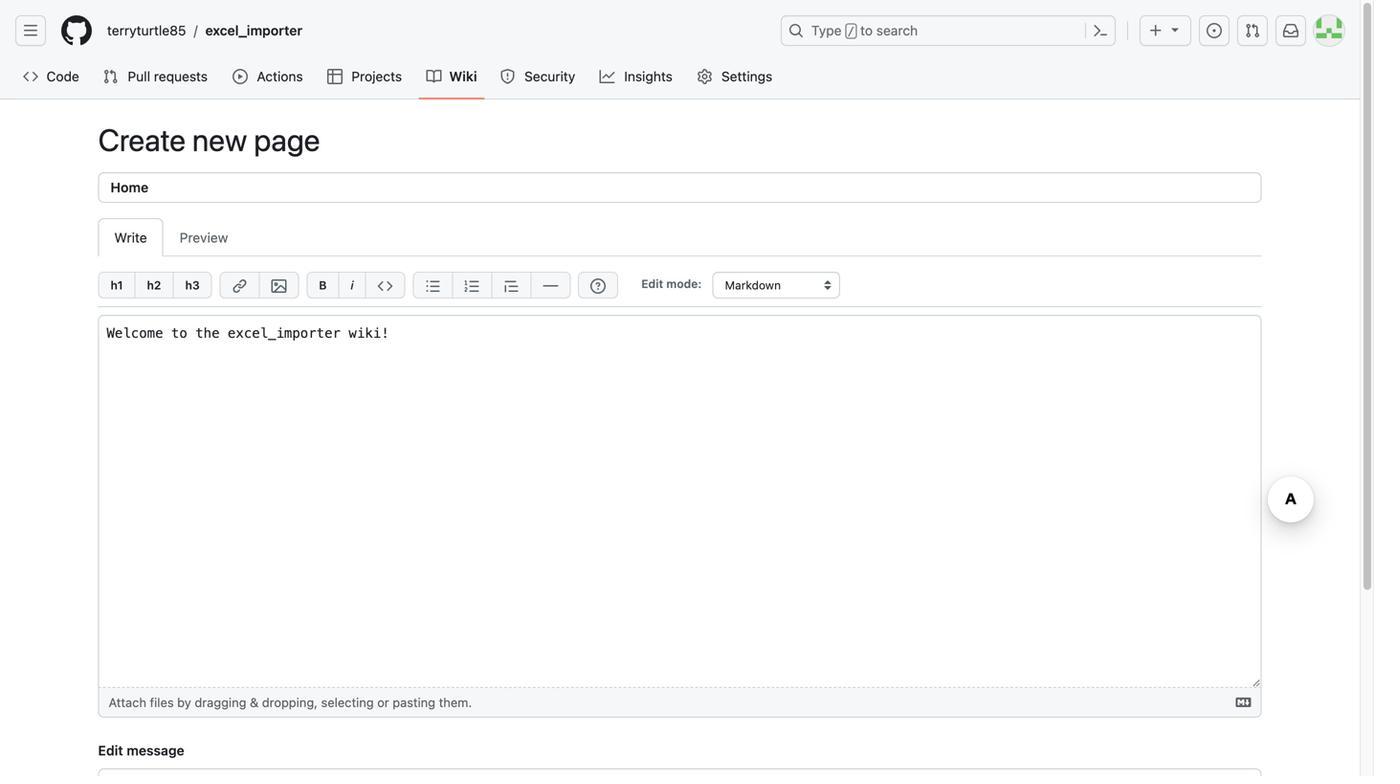 Task type: describe. For each thing, give the bounding box(es) containing it.
type
[[812, 22, 842, 38]]

preview button
[[163, 218, 244, 257]]

play image
[[233, 69, 248, 84]]

attach
[[109, 695, 146, 710]]

graph image
[[600, 69, 615, 84]]

wiki link
[[419, 62, 485, 91]]

terryturtle85 / excel_importer
[[107, 22, 303, 38]]

insert code image
[[378, 279, 393, 294]]

insights
[[624, 68, 673, 84]]

write button
[[98, 218, 163, 257]]

mode:
[[667, 277, 702, 291]]

insights link
[[592, 62, 682, 91]]

git pull request image
[[103, 69, 118, 84]]

by
[[177, 695, 191, 710]]

preview
[[180, 230, 228, 246]]

code link
[[15, 62, 87, 91]]

b
[[319, 279, 327, 292]]

insert blockquote image
[[504, 279, 519, 294]]

h3
[[185, 279, 200, 292]]

table image
[[327, 69, 343, 84]]

b button
[[307, 272, 338, 299]]

create
[[98, 122, 186, 158]]

command palette image
[[1093, 23, 1108, 38]]

dropping,
[[262, 695, 318, 710]]

&
[[250, 695, 259, 710]]

pull requests
[[128, 68, 208, 84]]

h2 button
[[134, 272, 173, 299]]

write
[[114, 230, 147, 246]]

Page content text field
[[98, 315, 1262, 688]]

gear image
[[697, 69, 713, 84]]

i
[[351, 279, 354, 292]]

i button
[[338, 272, 365, 299]]

projects link
[[320, 62, 411, 91]]

type / to search
[[812, 22, 918, 38]]

selecting
[[321, 695, 374, 710]]

pull requests link
[[95, 62, 217, 91]]

edit for edit message
[[98, 743, 123, 759]]

terryturtle85 link
[[100, 15, 194, 46]]

settings link
[[690, 62, 782, 91]]

shield image
[[500, 69, 516, 84]]

edit for edit mode:
[[642, 277, 664, 291]]

to
[[861, 22, 873, 38]]

book image
[[426, 69, 442, 84]]

issue opened image
[[1207, 23, 1222, 38]]

h1 button
[[98, 272, 134, 299]]

triangle down image
[[1168, 22, 1183, 37]]

edit message
[[98, 743, 184, 759]]

security link
[[493, 62, 585, 91]]

excel_importer
[[205, 22, 303, 38]]

pull
[[128, 68, 150, 84]]



Task type: vqa. For each thing, say whether or not it's contained in the screenshot.
the bottommost The Edit
yes



Task type: locate. For each thing, give the bounding box(es) containing it.
files
[[150, 695, 174, 710]]

None file field
[[99, 688, 1261, 717]]

page
[[254, 122, 320, 158]]

list containing terryturtle85 / excel_importer
[[100, 15, 770, 46]]

plus image
[[1149, 23, 1164, 38]]

h2
[[147, 279, 161, 292]]

1 vertical spatial edit
[[98, 743, 123, 759]]

insert horizontal rule image
[[543, 279, 558, 294]]

/ inside type / to search
[[848, 25, 855, 38]]

Edit message text field
[[98, 769, 1262, 776]]

help image
[[591, 279, 606, 294]]

/ up requests
[[194, 22, 198, 38]]

/ inside terryturtle85 / excel_importer
[[194, 22, 198, 38]]

/ for terryturtle85
[[194, 22, 198, 38]]

homepage image
[[61, 15, 92, 46]]

actions
[[257, 68, 303, 84]]

/ left the to
[[848, 25, 855, 38]]

projects
[[352, 68, 402, 84]]

actions link
[[225, 62, 312, 91]]

list
[[100, 15, 770, 46]]

edit
[[642, 277, 664, 291], [98, 743, 123, 759]]

/
[[194, 22, 198, 38], [848, 25, 855, 38]]

Title text field
[[98, 172, 1262, 203]]

pasting
[[393, 695, 436, 710]]

code
[[46, 68, 79, 84]]

settings
[[722, 68, 773, 84]]

1 horizontal spatial edit
[[642, 277, 664, 291]]

or
[[377, 695, 389, 710]]

add ordered list image
[[465, 279, 480, 294]]

edit left 'message'
[[98, 743, 123, 759]]

markdown image
[[1236, 695, 1252, 710]]

requests
[[154, 68, 208, 84]]

0 horizontal spatial edit
[[98, 743, 123, 759]]

search
[[877, 22, 918, 38]]

message
[[127, 743, 184, 759]]

add image image
[[271, 279, 287, 294]]

excel_importer link
[[198, 15, 310, 46]]

dragging
[[195, 695, 246, 710]]

0 horizontal spatial /
[[194, 22, 198, 38]]

create new page
[[98, 122, 320, 158]]

code image
[[23, 69, 38, 84]]

notifications image
[[1284, 23, 1299, 38]]

them.
[[439, 695, 472, 710]]

1 horizontal spatial /
[[848, 25, 855, 38]]

edit left mode:
[[642, 277, 664, 291]]

terryturtle85
[[107, 22, 186, 38]]

/ for type
[[848, 25, 855, 38]]

h3 button
[[173, 272, 212, 299]]

h1
[[111, 279, 123, 292]]

wiki
[[449, 68, 477, 84]]

edit mode:
[[642, 277, 702, 291]]

0 vertical spatial edit
[[642, 277, 664, 291]]

attach files by dragging & dropping, selecting or pasting them.
[[109, 695, 472, 710]]

add link image
[[232, 279, 247, 294]]

new
[[192, 122, 247, 158]]

add unordered list image
[[425, 279, 441, 294]]

security
[[525, 68, 576, 84]]

git pull request image
[[1245, 23, 1261, 38]]



